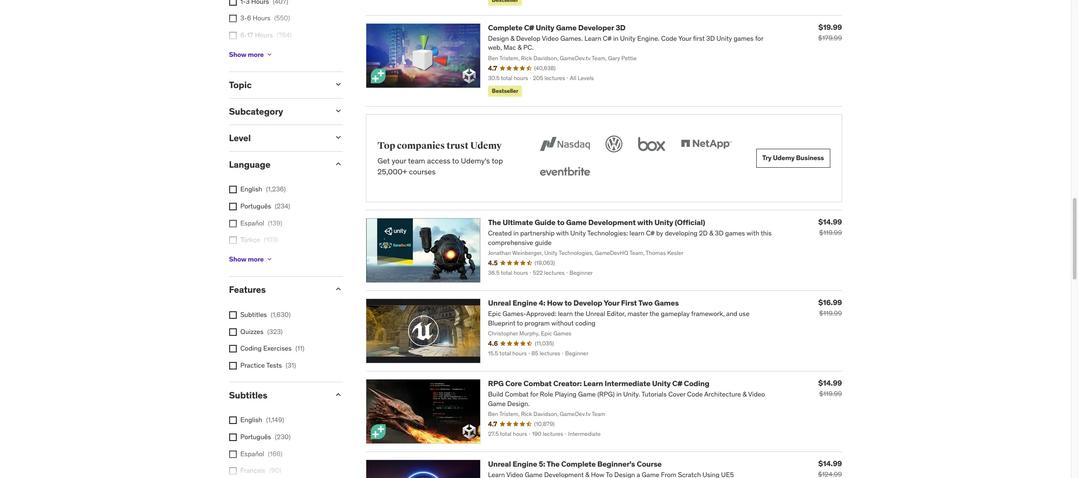 Task type: vqa. For each thing, say whether or not it's contained in the screenshot.


Task type: locate. For each thing, give the bounding box(es) containing it.
français for français (90)
[[240, 467, 265, 476]]

developer
[[578, 23, 614, 32]]

xsmall image left português (230)
[[229, 434, 237, 442]]

0 horizontal spatial c#
[[524, 23, 534, 32]]

xsmall image for 3-6 hours (550)
[[229, 15, 237, 23]]

try
[[763, 154, 772, 163]]

try udemy business
[[763, 154, 824, 163]]

features
[[229, 285, 266, 296]]

4 small image from the top
[[333, 285, 343, 295]]

1 vertical spatial c#
[[673, 379, 683, 389]]

2 show from the top
[[229, 255, 246, 264]]

engine left 4:
[[513, 298, 537, 308]]

1 small image from the top
[[333, 80, 343, 89]]

english
[[240, 185, 262, 194], [240, 417, 262, 425]]

hours
[[253, 14, 271, 23], [255, 31, 273, 39], [252, 48, 270, 56]]

small image for subtitles
[[333, 390, 343, 400]]

core
[[506, 379, 522, 389]]

show more button down türkçe
[[229, 250, 273, 269]]

0 horizontal spatial the
[[488, 218, 501, 227]]

complete
[[488, 23, 523, 32], [561, 460, 596, 469]]

1 more from the top
[[248, 50, 264, 59]]

2 $119.99 from the top
[[820, 309, 842, 318]]

0 vertical spatial show
[[229, 50, 246, 59]]

the ultimate guide to game development with unity (official)
[[488, 218, 706, 227]]

small image
[[333, 80, 343, 89], [333, 106, 343, 116], [333, 159, 343, 169], [333, 285, 343, 295], [333, 390, 343, 400]]

2 français from the top
[[240, 467, 265, 476]]

xsmall image down features
[[229, 312, 237, 320]]

xsmall image left coding exercises (11)
[[229, 346, 237, 353]]

to right the "how"
[[565, 298, 572, 308]]

$119.99
[[820, 229, 842, 237], [820, 309, 842, 318], [820, 390, 842, 399]]

$119.99 for rpg core combat creator: learn intermediate unity c# coding
[[820, 390, 842, 399]]

more
[[248, 50, 264, 59], [248, 255, 264, 264]]

1 vertical spatial español
[[240, 450, 264, 459]]

more down türkçe (103)
[[248, 255, 264, 264]]

1 unreal from the top
[[488, 298, 511, 308]]

companies
[[397, 140, 445, 152]]

subtitles
[[240, 311, 267, 320], [229, 390, 268, 401]]

português
[[240, 202, 271, 211], [240, 433, 271, 442]]

xsmall image left the 6-
[[229, 32, 237, 39]]

show more down the 6-
[[229, 50, 264, 59]]

español (166)
[[240, 450, 283, 459]]

$19.99
[[819, 22, 842, 32]]

17+
[[240, 48, 251, 56]]

0 vertical spatial more
[[248, 50, 264, 59]]

1 vertical spatial português
[[240, 433, 271, 442]]

0 vertical spatial game
[[556, 23, 577, 32]]

$14.99 $119.99
[[819, 217, 842, 237], [819, 379, 842, 399]]

1 vertical spatial subtitles
[[229, 390, 268, 401]]

2 more from the top
[[248, 255, 264, 264]]

how
[[547, 298, 563, 308]]

1 vertical spatial more
[[248, 255, 264, 264]]

course
[[637, 460, 662, 469]]

2 engine from the top
[[513, 460, 537, 469]]

hours right 17+
[[252, 48, 270, 56]]

unreal left 4:
[[488, 298, 511, 308]]

team
[[408, 156, 425, 166]]

show down the 6-
[[229, 50, 246, 59]]

small image for topic
[[333, 80, 343, 89]]

5 small image from the top
[[333, 390, 343, 400]]

2 small image from the top
[[333, 106, 343, 116]]

subtitles up quizzes
[[240, 311, 267, 320]]

$14.99 $119.99 for the ultimate guide to game development with unity (official)
[[819, 217, 842, 237]]

hours right 6
[[253, 14, 271, 23]]

0 vertical spatial udemy
[[470, 140, 502, 152]]

volkswagen image
[[604, 134, 624, 155]]

access
[[427, 156, 451, 166]]

1 español from the top
[[240, 219, 264, 228]]

1 vertical spatial français
[[240, 467, 265, 476]]

creator:
[[553, 379, 582, 389]]

4:
[[539, 298, 546, 308]]

engine for 5:
[[513, 460, 537, 469]]

português up español (166)
[[240, 433, 271, 442]]

xsmall image for quizzes
[[229, 329, 237, 336]]

1 engine from the top
[[513, 298, 537, 308]]

show more button
[[229, 45, 273, 64], [229, 250, 273, 269]]

0 vertical spatial español
[[240, 219, 264, 228]]

hours right '17'
[[255, 31, 273, 39]]

$14.99 $119.99 for rpg core combat creator: learn intermediate unity c# coding
[[819, 379, 842, 399]]

rpg core combat creator: learn intermediate unity c# coding
[[488, 379, 710, 389]]

1 vertical spatial unreal
[[488, 460, 511, 469]]

more down '17'
[[248, 50, 264, 59]]

0 vertical spatial $119.99
[[820, 229, 842, 237]]

xsmall image for español (166)
[[229, 451, 237, 459]]

c#
[[524, 23, 534, 32], [673, 379, 683, 389]]

the ultimate guide to game development with unity (official) link
[[488, 218, 706, 227]]

the
[[488, 218, 501, 227], [547, 460, 560, 469]]

0 vertical spatial $14.99
[[819, 217, 842, 227]]

hours for 3-6 hours
[[253, 14, 271, 23]]

6-17 hours (764)
[[240, 31, 292, 39]]

0 vertical spatial unreal
[[488, 298, 511, 308]]

português up español (139)
[[240, 202, 271, 211]]

english (1,236)
[[240, 185, 286, 194]]

udemy inside top companies trust udemy get your team access to udemy's top 25,000+ courses
[[470, 140, 502, 152]]

english for english (1,149)
[[240, 417, 262, 425]]

3 $119.99 from the top
[[820, 390, 842, 399]]

2 português from the top
[[240, 433, 271, 442]]

more for español
[[248, 255, 264, 264]]

0 vertical spatial subtitles
[[240, 311, 267, 320]]

xsmall image left türkçe
[[229, 237, 237, 245]]

show for 6-
[[229, 50, 246, 59]]

1 vertical spatial engine
[[513, 460, 537, 469]]

português for português (230)
[[240, 433, 271, 442]]

xsmall image for español (139)
[[229, 220, 237, 228]]

1 vertical spatial show
[[229, 255, 246, 264]]

$119.99 for unreal engine 4: how to develop your first two games
[[820, 309, 842, 318]]

2 $14.99 $119.99 from the top
[[819, 379, 842, 399]]

xsmall image down 6-17 hours (764)
[[266, 51, 273, 59]]

game
[[556, 23, 577, 32], [566, 218, 587, 227]]

xsmall image for 6-17 hours (764)
[[229, 32, 237, 39]]

0 vertical spatial to
[[452, 156, 459, 166]]

2 vertical spatial unity
[[652, 379, 671, 389]]

engine
[[513, 298, 537, 308], [513, 460, 537, 469]]

5:
[[539, 460, 545, 469]]

with
[[638, 218, 653, 227]]

level button
[[229, 132, 326, 144]]

udemy
[[470, 140, 502, 152], [773, 154, 795, 163]]

2 español from the top
[[240, 450, 264, 459]]

engine left 5: on the bottom of page
[[513, 460, 537, 469]]

1 english from the top
[[240, 185, 262, 194]]

udemy right try at the top of the page
[[773, 154, 795, 163]]

español up türkçe
[[240, 219, 264, 228]]

show more button down '17'
[[229, 45, 273, 64]]

the left ultimate
[[488, 218, 501, 227]]

nasdaq image
[[538, 134, 592, 155]]

subcategory button
[[229, 106, 326, 117]]

subtitles (1,630)
[[240, 311, 291, 320]]

$119.99 inside $16.99 $119.99
[[820, 309, 842, 318]]

xsmall image left english (1,149) at the left of page
[[229, 417, 237, 425]]

français down türkçe
[[240, 253, 265, 261]]

unreal engine 4: how to develop your first two games
[[488, 298, 679, 308]]

guide
[[535, 218, 556, 227]]

(official)
[[675, 218, 706, 227]]

english up português (234)
[[240, 185, 262, 194]]

1 $14.99 $119.99 from the top
[[819, 217, 842, 237]]

1 vertical spatial hours
[[255, 31, 273, 39]]

2 unreal from the top
[[488, 460, 511, 469]]

hours for 6-17 hours
[[255, 31, 273, 39]]

the right 5: on the bottom of page
[[547, 460, 560, 469]]

(550)
[[274, 14, 290, 23]]

show more button for español
[[229, 250, 273, 269]]

small image for language
[[333, 159, 343, 169]]

2 vertical spatial $119.99
[[820, 390, 842, 399]]

small image
[[333, 133, 343, 142]]

1 vertical spatial english
[[240, 417, 262, 425]]

box image
[[636, 134, 668, 155]]

español up "français (90)"
[[240, 450, 264, 459]]

1 français from the top
[[240, 253, 265, 261]]

0 vertical spatial coding
[[240, 345, 262, 353]]

development
[[589, 218, 636, 227]]

english for english (1,236)
[[240, 185, 262, 194]]

6
[[247, 14, 251, 23]]

1 $119.99 from the top
[[820, 229, 842, 237]]

0 vertical spatial show more
[[229, 50, 264, 59]]

game right guide
[[566, 218, 587, 227]]

0 vertical spatial complete
[[488, 23, 523, 32]]

xsmall image for subtitles (1,630)
[[229, 312, 237, 320]]

xsmall image
[[229, 0, 237, 6], [229, 186, 237, 194], [229, 203, 237, 211], [266, 256, 273, 264], [229, 329, 237, 336], [229, 363, 237, 370], [229, 468, 237, 476]]

tests
[[266, 362, 282, 370]]

2 vertical spatial hours
[[252, 48, 270, 56]]

$16.99
[[819, 298, 842, 307]]

unreal left 5: on the bottom of page
[[488, 460, 511, 469]]

to right guide
[[557, 218, 565, 227]]

1 $14.99 from the top
[[819, 217, 842, 227]]

0 vertical spatial português
[[240, 202, 271, 211]]

1 vertical spatial show more
[[229, 255, 264, 264]]

0 vertical spatial $14.99 $119.99
[[819, 217, 842, 237]]

3 small image from the top
[[333, 159, 343, 169]]

25,000+
[[378, 167, 407, 176]]

xsmall image for practice
[[229, 363, 237, 370]]

2 show more button from the top
[[229, 250, 273, 269]]

1 show more button from the top
[[229, 45, 273, 64]]

1 show more from the top
[[229, 50, 264, 59]]

udemy up udemy's at the top
[[470, 140, 502, 152]]

complete c# unity game developer 3d
[[488, 23, 626, 32]]

show more for 6-
[[229, 50, 264, 59]]

more for 6-
[[248, 50, 264, 59]]

(230)
[[275, 433, 291, 442]]

xsmall image
[[229, 15, 237, 23], [229, 32, 237, 39], [266, 51, 273, 59], [229, 220, 237, 228], [229, 237, 237, 245], [229, 312, 237, 320], [229, 346, 237, 353], [229, 417, 237, 425], [229, 434, 237, 442], [229, 451, 237, 459]]

to
[[452, 156, 459, 166], [557, 218, 565, 227], [565, 298, 572, 308]]

2 $14.99 from the top
[[819, 379, 842, 388]]

1 show from the top
[[229, 50, 246, 59]]

xsmall image left español (166)
[[229, 451, 237, 459]]

quizzes
[[240, 328, 264, 336]]

subtitles up english (1,149) at the left of page
[[229, 390, 268, 401]]

0 horizontal spatial udemy
[[470, 140, 502, 152]]

1 vertical spatial $14.99 $119.99
[[819, 379, 842, 399]]

game left developer
[[556, 23, 577, 32]]

$119.99 for the ultimate guide to game development with unity (official)
[[820, 229, 842, 237]]

1 português from the top
[[240, 202, 271, 211]]

2 english from the top
[[240, 417, 262, 425]]

xsmall image for english (1,149)
[[229, 417, 237, 425]]

1 horizontal spatial udemy
[[773, 154, 795, 163]]

(764)
[[277, 31, 292, 39]]

show more down türkçe
[[229, 255, 264, 264]]

1 horizontal spatial coding
[[684, 379, 710, 389]]

1 vertical spatial complete
[[561, 460, 596, 469]]

english up português (230)
[[240, 417, 262, 425]]

2 vertical spatial $14.99
[[819, 459, 842, 469]]

0 vertical spatial english
[[240, 185, 262, 194]]

français down español (166)
[[240, 467, 265, 476]]

coding exercises (11)
[[240, 345, 305, 353]]

(234)
[[275, 202, 290, 211]]

2 show more from the top
[[229, 255, 264, 264]]

español
[[240, 219, 264, 228], [240, 450, 264, 459]]

coding
[[240, 345, 262, 353], [684, 379, 710, 389]]

1 horizontal spatial complete
[[561, 460, 596, 469]]

1 vertical spatial $14.99
[[819, 379, 842, 388]]

to down trust
[[452, 156, 459, 166]]

1 vertical spatial show more button
[[229, 250, 273, 269]]

2 vertical spatial to
[[565, 298, 572, 308]]

0 vertical spatial hours
[[253, 14, 271, 23]]

xsmall image left 3-
[[229, 15, 237, 23]]

1 vertical spatial the
[[547, 460, 560, 469]]

0 vertical spatial the
[[488, 218, 501, 227]]

1 horizontal spatial the
[[547, 460, 560, 469]]

1 vertical spatial unity
[[655, 218, 673, 227]]

1 vertical spatial $119.99
[[820, 309, 842, 318]]

(1,236)
[[266, 185, 286, 194]]

3d
[[616, 23, 626, 32]]

0 vertical spatial show more button
[[229, 45, 273, 64]]

0 vertical spatial français
[[240, 253, 265, 261]]

xsmall image for français
[[229, 468, 237, 476]]

0 vertical spatial engine
[[513, 298, 537, 308]]

xsmall image left español (139)
[[229, 220, 237, 228]]

show down türkçe
[[229, 255, 246, 264]]



Task type: describe. For each thing, give the bounding box(es) containing it.
português for português (234)
[[240, 202, 271, 211]]

top
[[492, 156, 503, 166]]

0 horizontal spatial coding
[[240, 345, 262, 353]]

language
[[229, 159, 271, 170]]

xsmall image for türkçe (103)
[[229, 237, 237, 245]]

türkçe (103)
[[240, 236, 279, 245]]

17+ hours
[[240, 48, 270, 56]]

english (1,149)
[[240, 417, 284, 425]]

(1,149)
[[266, 417, 284, 425]]

combat
[[524, 379, 552, 389]]

unreal engine 5: the complete beginner's course
[[488, 460, 662, 469]]

exercises
[[263, 345, 292, 353]]

(90)
[[269, 467, 281, 476]]

practice tests (31)
[[240, 362, 296, 370]]

top companies trust udemy get your team access to udemy's top 25,000+ courses
[[378, 140, 503, 176]]

practice
[[240, 362, 265, 370]]

$14.99 for rpg core combat creator: learn intermediate unity c# coding
[[819, 379, 842, 388]]

get
[[378, 156, 390, 166]]

to inside top companies trust udemy get your team access to udemy's top 25,000+ courses
[[452, 156, 459, 166]]

ultimate
[[503, 218, 533, 227]]

top
[[378, 140, 395, 152]]

1 vertical spatial to
[[557, 218, 565, 227]]

0 horizontal spatial complete
[[488, 23, 523, 32]]

show for español
[[229, 255, 246, 264]]

3-
[[240, 14, 247, 23]]

français (90)
[[240, 467, 281, 476]]

$179.99
[[819, 34, 842, 42]]

show more button for 6-
[[229, 45, 273, 64]]

subtitles for subtitles
[[229, 390, 268, 401]]

xsmall image for coding exercises (11)
[[229, 346, 237, 353]]

(139)
[[268, 219, 282, 228]]

courses
[[409, 167, 436, 176]]

xsmall image inside show more button
[[266, 51, 273, 59]]

small image for features
[[333, 285, 343, 295]]

(11)
[[296, 345, 305, 353]]

1 horizontal spatial c#
[[673, 379, 683, 389]]

français for français
[[240, 253, 265, 261]]

your
[[604, 298, 620, 308]]

show more for español
[[229, 255, 264, 264]]

português (234)
[[240, 202, 290, 211]]

eventbrite image
[[538, 162, 592, 183]]

engine for 4:
[[513, 298, 537, 308]]

1 vertical spatial coding
[[684, 379, 710, 389]]

subtitles button
[[229, 390, 326, 401]]

topic button
[[229, 79, 326, 91]]

learn
[[584, 379, 603, 389]]

games
[[655, 298, 679, 308]]

español for español (166)
[[240, 450, 264, 459]]

netapp image
[[679, 134, 734, 155]]

subtitles for subtitles (1,630)
[[240, 311, 267, 320]]

try udemy business link
[[756, 149, 831, 168]]

beginner's
[[598, 460, 635, 469]]

0 vertical spatial c#
[[524, 23, 534, 32]]

$19.99 $179.99
[[819, 22, 842, 42]]

$14.99 for the ultimate guide to game development with unity (official)
[[819, 217, 842, 227]]

business
[[796, 154, 824, 163]]

1 vertical spatial game
[[566, 218, 587, 227]]

(1,630)
[[271, 311, 291, 320]]

(31)
[[286, 362, 296, 370]]

trust
[[447, 140, 469, 152]]

unreal engine 5: the complete beginner's course link
[[488, 460, 662, 469]]

quizzes (323)
[[240, 328, 283, 336]]

(166)
[[268, 450, 283, 459]]

3-6 hours (550)
[[240, 14, 290, 23]]

(103)
[[264, 236, 279, 245]]

3 $14.99 from the top
[[819, 459, 842, 469]]

6-
[[240, 31, 247, 39]]

intermediate
[[605, 379, 651, 389]]

topic
[[229, 79, 252, 91]]

türkçe
[[240, 236, 260, 245]]

first
[[621, 298, 637, 308]]

xsmall image for português
[[229, 203, 237, 211]]

português (230)
[[240, 433, 291, 442]]

your
[[392, 156, 406, 166]]

0 vertical spatial unity
[[536, 23, 555, 32]]

develop
[[574, 298, 603, 308]]

xsmall image for english
[[229, 186, 237, 194]]

udemy's
[[461, 156, 490, 166]]

unreal for unreal engine 5: the complete beginner's course
[[488, 460, 511, 469]]

unreal engine 4: how to develop your first two games link
[[488, 298, 679, 308]]

17
[[247, 31, 253, 39]]

subcategory
[[229, 106, 283, 117]]

español for español (139)
[[240, 219, 264, 228]]

xsmall image for português (230)
[[229, 434, 237, 442]]

1 vertical spatial udemy
[[773, 154, 795, 163]]

small image for subcategory
[[333, 106, 343, 116]]

complete c# unity game developer 3d link
[[488, 23, 626, 32]]

features button
[[229, 285, 326, 296]]

rpg
[[488, 379, 504, 389]]

español (139)
[[240, 219, 282, 228]]

(323)
[[267, 328, 283, 336]]

$16.99 $119.99
[[819, 298, 842, 318]]

two
[[639, 298, 653, 308]]

rpg core combat creator: learn intermediate unity c# coding link
[[488, 379, 710, 389]]

level
[[229, 132, 251, 144]]

unreal for unreal engine 4: how to develop your first two games
[[488, 298, 511, 308]]



